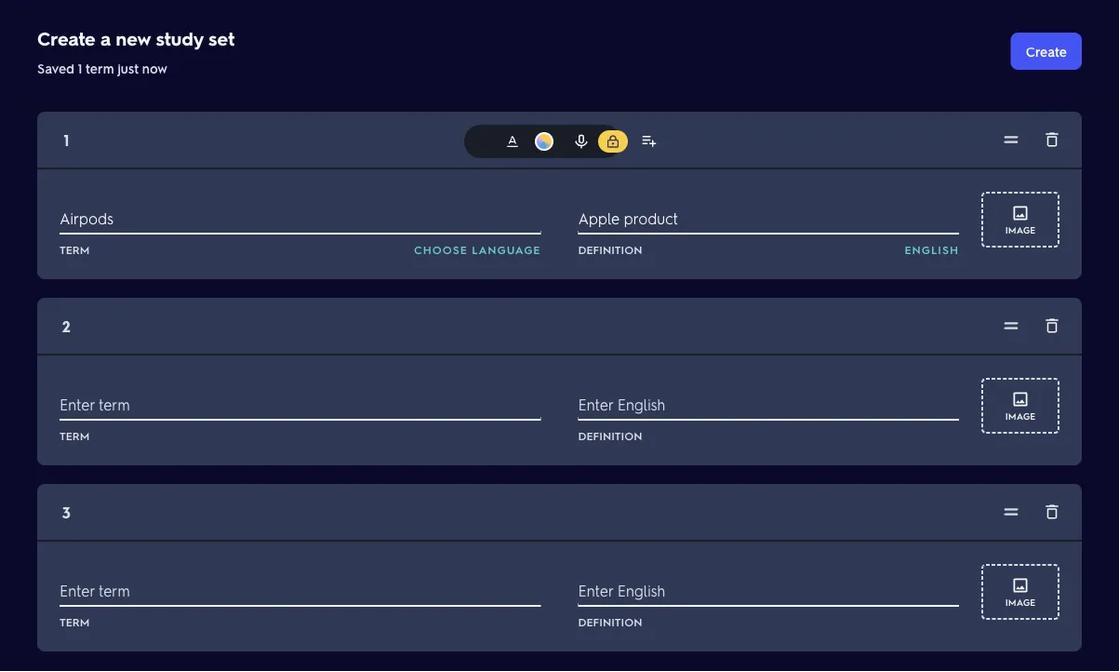 Task type: locate. For each thing, give the bounding box(es) containing it.
1 vertical spatial definition
[[578, 428, 643, 443]]

2 vertical spatial term
[[60, 614, 90, 629]]

0 vertical spatial delete this card image
[[1036, 123, 1069, 156]]

definition for third image
[[578, 614, 643, 629]]

choose language
[[414, 242, 541, 256]]

create inside button
[[1026, 43, 1068, 60]]

create right swap horizontal icon
[[1026, 43, 1068, 60]]

Airpods text field
[[60, 207, 541, 229]]

turn off suggestions image
[[633, 125, 666, 158]]

term
[[60, 242, 90, 256], [60, 428, 90, 443], [60, 614, 90, 629]]

0 vertical spatial image image
[[1012, 204, 1030, 222]]

1 definition from the top
[[578, 242, 643, 256]]

create for create
[[1026, 43, 1068, 60]]

0 horizontal spatial create
[[37, 26, 96, 50]]

1 add image from the left
[[52, 30, 74, 52]]

create up saved
[[37, 26, 96, 50]]

add image inside import button
[[52, 30, 74, 52]]

create inside create a new study set saved 1 term just now
[[37, 26, 96, 50]]

term
[[86, 60, 114, 76]]

2 term from the top
[[60, 428, 90, 443]]

1 vertical spatial term
[[60, 428, 90, 443]]

None text field
[[578, 579, 960, 601]]

2 definition from the top
[[578, 428, 643, 443]]

create
[[37, 26, 96, 50], [1026, 43, 1068, 60]]

choose
[[414, 242, 468, 256]]

add voice recording image
[[565, 125, 598, 158]]

image
[[1006, 224, 1036, 236], [1006, 410, 1036, 422], [1006, 596, 1036, 608]]

3 definition from the top
[[578, 614, 643, 629]]

airpods
[[60, 208, 114, 228]]

0 vertical spatial definition
[[578, 242, 643, 256]]

2 vertical spatial image image
[[1012, 576, 1030, 595]]

add image left add
[[168, 30, 190, 52]]

definition
[[578, 242, 643, 256], [578, 428, 643, 443], [578, 614, 643, 629]]

3 image from the top
[[1006, 596, 1036, 608]]

delete this card image for second image from the top
[[1036, 309, 1069, 343]]

1 horizontal spatial create
[[1026, 43, 1068, 60]]

add image
[[52, 30, 74, 52], [168, 30, 190, 52]]

add
[[198, 33, 224, 49]]

2 vertical spatial delete this card image
[[1036, 495, 1069, 529]]

2 image image from the top
[[1012, 390, 1030, 409]]

apple
[[578, 208, 620, 228]]

add diagram button
[[153, 22, 329, 60]]

1 image image from the top
[[1012, 204, 1030, 222]]

0 horizontal spatial add image
[[52, 30, 74, 52]]

2 delete this card image from the top
[[1036, 309, 1069, 343]]

1 horizontal spatial add image
[[168, 30, 190, 52]]

add image up saved
[[52, 30, 74, 52]]

2 add image from the left
[[168, 30, 190, 52]]

0 vertical spatial image
[[1006, 224, 1036, 236]]

apple product
[[578, 208, 678, 228]]

create a new study set saved 1 term just now
[[37, 26, 235, 76]]

1 vertical spatial image image
[[1012, 390, 1030, 409]]

2 image from the top
[[1006, 410, 1036, 422]]

3 delete this card image from the top
[[1036, 495, 1069, 529]]

1 vertical spatial delete this card image
[[1036, 309, 1069, 343]]

new
[[116, 26, 151, 50]]

add diagram
[[198, 33, 277, 49]]

saved
[[37, 60, 74, 76]]

add image inside button
[[168, 30, 190, 52]]

english button
[[905, 242, 960, 257]]

english
[[905, 242, 960, 256]]

set
[[209, 26, 235, 50]]

swap horizontal image
[[1001, 30, 1023, 52]]

2 vertical spatial definition
[[578, 614, 643, 629]]

choose language button
[[414, 242, 541, 257]]

None text field
[[60, 393, 541, 415], [578, 393, 960, 415], [60, 579, 541, 601], [60, 393, 541, 415], [578, 393, 960, 415], [60, 579, 541, 601]]

delete this card image
[[1036, 123, 1069, 156], [1036, 309, 1069, 343], [1036, 495, 1069, 529]]

image image
[[1012, 204, 1030, 222], [1012, 390, 1030, 409], [1012, 576, 1030, 595]]

a
[[101, 26, 111, 50]]

now
[[142, 60, 168, 76]]

3 image image from the top
[[1012, 576, 1030, 595]]

2 vertical spatial image
[[1006, 596, 1036, 608]]

0 vertical spatial term
[[60, 242, 90, 256]]

1 vertical spatial image
[[1006, 410, 1036, 422]]

1 delete this card image from the top
[[1036, 123, 1069, 156]]



Task type: vqa. For each thing, say whether or not it's contained in the screenshot.
Apple
yes



Task type: describe. For each thing, give the bounding box(es) containing it.
1 term from the top
[[60, 242, 90, 256]]

Apple product text field
[[578, 207, 960, 229]]

create button
[[1011, 33, 1082, 70]]

definition for second image from the top
[[578, 428, 643, 443]]

1 image from the top
[[1006, 224, 1036, 236]]

text highlight image
[[505, 130, 520, 153]]

diagram
[[227, 33, 277, 49]]

delete this card image for third image
[[1036, 495, 1069, 529]]

language
[[472, 242, 541, 256]]

lock image
[[606, 134, 621, 149]]

just
[[118, 60, 139, 76]]

3 term from the top
[[60, 614, 90, 629]]

add image for add diagram
[[168, 30, 190, 52]]

import
[[82, 33, 123, 49]]

product
[[624, 208, 678, 228]]

import button
[[37, 22, 138, 60]]

create for create a new study set saved 1 term just now
[[37, 26, 96, 50]]

study
[[156, 26, 203, 50]]

1
[[78, 60, 82, 76]]

add image for import
[[52, 30, 74, 52]]



